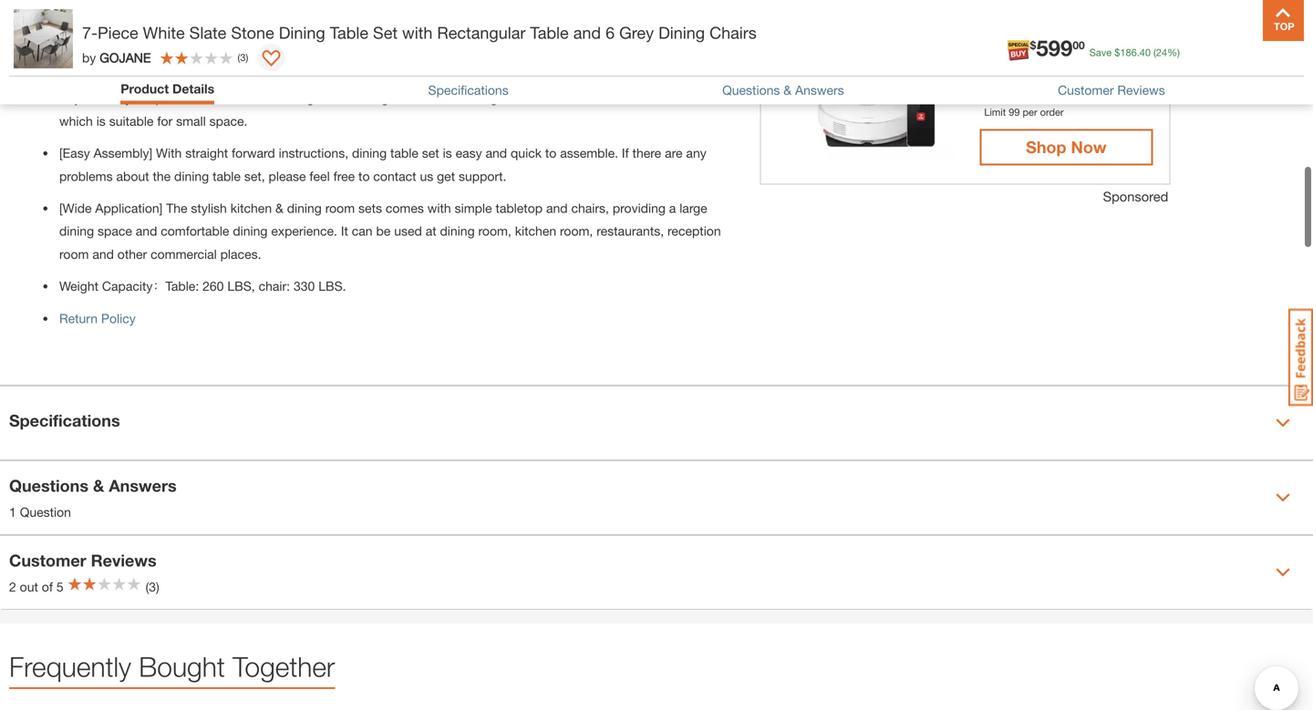 Task type: describe. For each thing, give the bounding box(es) containing it.
lbs.
[[319, 279, 346, 294]]

1 horizontal spatial save
[[1090, 47, 1112, 58]]

huntington
[[117, 35, 189, 52]]

0 horizontal spatial 99
[[1009, 106, 1020, 118]]

2 vertical spatial of
[[42, 580, 53, 595]]

sponsored
[[1104, 188, 1169, 204]]

is up resulting
[[327, 0, 336, 5]]

simple
[[455, 201, 492, 216]]

park
[[193, 35, 223, 52]]

us
[[420, 169, 434, 184]]

space.
[[210, 114, 248, 129]]

0 horizontal spatial reviews
[[91, 551, 157, 571]]

vacuum
[[1105, 1, 1151, 16]]

[ergonomic dining chairs] dining chairs set of 6 are designed with ergonomic curved seats which can perfectly adapt to your body shape for comfortable and long-time seating. in addition, dining chairs can be stored under the table, which is suitable for small space.
[[59, 68, 727, 129]]

about inside the [durable dining table] white dining room table is made of italian-made sintered stone. the surface is extremely hard and wear-resistant, fire and heat resistant, resulting in a long service life and easy cleaning and maintenance. you don't need to worry about leaving stains on the tabletop, just wipe it with a cleaning cloth.
[[142, 35, 175, 50]]

questions for questions & answers 1 question
[[9, 476, 89, 496]]

with inside q7 max plus robotic vacuum and mop with lidar navigation, auto-empty dock pure, washable filter, multisurface in white
[[1035, 20, 1059, 35]]

1 horizontal spatial specifications
[[428, 83, 509, 98]]

white inside q7 max plus robotic vacuum and mop with lidar navigation, auto-empty dock pure, washable filter, multisurface in white
[[1067, 77, 1100, 93]]

to inside the [durable dining table] white dining room table is made of italian-made sintered stone. the surface is extremely hard and wear-resistant, fire and heat resistant, resulting in a long service life and easy cleaning and maintenance. you don't need to worry about leaving stains on the tabletop, just wipe it with a cleaning cloth.
[[91, 35, 103, 50]]

$ inside $ 599 00
[[1031, 39, 1037, 52]]

under
[[621, 91, 654, 106]]

lidar
[[1062, 20, 1099, 35]]

rectangular
[[437, 23, 526, 42]]

details
[[172, 81, 215, 96]]

feedback link image
[[1289, 308, 1314, 407]]

places.
[[220, 247, 261, 262]]

dining down extremely
[[659, 23, 705, 42]]

pure,
[[980, 58, 1010, 73]]

dining up 'free'
[[352, 146, 387, 161]]

empty
[[1080, 39, 1117, 54]]

max
[[1001, 1, 1025, 16]]

. for 99
[[1090, 72, 1092, 84]]

is inside [easy assembly] with straight forward instructions, dining table set is easy and quick to assemble. if there are any problems about the dining table set, please feel free to contact us get support.
[[443, 146, 452, 161]]

1 vertical spatial which
[[59, 114, 93, 129]]

24
[[1157, 47, 1168, 58]]

need
[[59, 35, 88, 50]]

be inside "[wide application] the stylish kitchen & dining room sets comes with simple tabletop and chairs, providing a large dining space and comfortable dining experience. it can be used at dining room, kitchen room, restaurants, reception room and other commercial places."
[[376, 224, 391, 239]]

frequently
[[9, 651, 131, 683]]

[easy
[[59, 146, 90, 161]]

the inside the [durable dining table] white dining room table is made of italian-made sintered stone. the surface is extremely hard and wear-resistant, fire and heat resistant, resulting in a long service life and easy cleaning and maintenance. you don't need to worry about leaving stains on the tabletop, just wipe it with a cleaning cloth.
[[552, 0, 574, 5]]

seats
[[546, 68, 576, 83]]

used
[[394, 224, 422, 239]]

1 horizontal spatial for
[[174, 91, 189, 106]]

90255 button
[[266, 35, 329, 53]]

0 horizontal spatial table
[[213, 169, 241, 184]]

1 horizontal spatial 99
[[1092, 72, 1103, 84]]

designed
[[356, 68, 408, 83]]

table inside the [durable dining table] white dining room table is made of italian-made sintered stone. the surface is extremely hard and wear-resistant, fire and heat resistant, resulting in a long service life and easy cleaning and maintenance. you don't need to worry about leaving stains on the tabletop, just wipe it with a cleaning cloth.
[[295, 0, 323, 5]]

chair:
[[259, 279, 290, 294]]

washable
[[1014, 58, 1069, 73]]

answers for questions & answers 1 question
[[109, 476, 177, 496]]

feel
[[310, 169, 330, 184]]

set
[[373, 23, 398, 42]]

multisurface
[[980, 77, 1050, 93]]

about inside [easy assembly] with straight forward instructions, dining table set is easy and quick to assemble. if there are any problems about the dining table set, please feel free to contact us get support.
[[116, 169, 149, 184]]

are inside [easy assembly] with straight forward instructions, dining table set is easy and quick to assemble. if there are any problems about the dining table set, please feel free to contact us get support.
[[665, 146, 683, 161]]

comfortable inside "[wide application] the stylish kitchen & dining room sets comes with simple tabletop and chairs, providing a large dining space and comfortable dining experience. it can be used at dining room, kitchen room, restaurants, reception room and other commercial places."
[[161, 224, 229, 239]]

maintenance.
[[602, 12, 678, 28]]

/box
[[1044, 72, 1064, 84]]

product image image
[[14, 9, 73, 68]]

0 horizontal spatial room
[[59, 247, 89, 262]]

dining up experience.
[[287, 201, 322, 216]]

260
[[203, 279, 224, 294]]

wear-
[[84, 12, 116, 28]]

& for questions & answers
[[784, 83, 792, 98]]

instructions,
[[279, 146, 349, 161]]

by
[[82, 50, 96, 65]]

chairs]
[[167, 68, 207, 83]]

5
[[56, 580, 64, 595]]

set inside [easy assembly] with straight forward instructions, dining table set is easy and quick to assemble. if there are any problems about the dining table set, please feel free to contact us get support.
[[422, 146, 439, 161]]

0 horizontal spatial for
[[157, 114, 173, 129]]

robotic
[[1057, 1, 1102, 16]]

with inside the [durable dining table] white dining room table is made of italian-made sintered stone. the surface is extremely hard and wear-resistant, fire and heat resistant, resulting in a long service life and easy cleaning and maintenance. you don't need to worry about leaving stains on the tabletop, just wipe it with a cleaning cloth.
[[417, 35, 441, 50]]

the inside [easy assembly] with straight forward instructions, dining table set is easy and quick to assemble. if there are any problems about the dining table set, please feel free to contact us get support.
[[153, 169, 171, 184]]

1 horizontal spatial cleaning
[[525, 12, 573, 28]]

your
[[74, 91, 99, 106]]

2 vertical spatial .
[[1092, 87, 1094, 99]]

( inside /box $ 869 . 99 save $ 370 . 00 ( 43 %) limit 99 per order
[[1108, 87, 1111, 99]]

dining up places.
[[233, 224, 268, 239]]

there
[[633, 146, 662, 161]]

top button
[[1264, 0, 1305, 41]]

by gojane
[[82, 50, 151, 65]]

3
[[240, 52, 246, 63]]

is inside '[ergonomic dining chairs] dining chairs set of 6 are designed with ergonomic curved seats which can perfectly adapt to your body shape for comfortable and long-time seating. in addition, dining chairs can be stored under the table, which is suitable for small space.'
[[96, 114, 106, 129]]

the inside "[wide application] the stylish kitchen & dining room sets comes with simple tabletop and chairs, providing a large dining space and comfortable dining experience. it can be used at dining room, kitchen room, restaurants, reception room and other commercial places."
[[166, 201, 188, 216]]

0 horizontal spatial cleaning
[[455, 35, 503, 50]]

1 table from the left
[[330, 23, 369, 42]]

it
[[407, 35, 414, 50]]

comes
[[386, 201, 424, 216]]

to inside '[ergonomic dining chairs] dining chairs set of 6 are designed with ergonomic curved seats which can perfectly adapt to your body shape for comfortable and long-time seating. in addition, dining chairs can be stored under the table, which is suitable for small space.'
[[59, 91, 71, 106]]

long
[[378, 12, 403, 28]]

2
[[9, 580, 16, 595]]

life
[[450, 12, 466, 28]]

out
[[20, 580, 38, 595]]

table]
[[150, 0, 184, 5]]

dining up shape
[[128, 68, 164, 83]]

questions for questions & answers
[[723, 83, 780, 98]]

reception
[[668, 224, 721, 239]]

1 vertical spatial specifications
[[9, 411, 120, 431]]

adapt
[[694, 68, 727, 83]]

0 horizontal spatial chairs
[[251, 68, 285, 83]]

[durable dining table] white dining room table is made of italian-made sintered stone. the surface is extremely hard and wear-resistant, fire and heat resistant, resulting in a long service life and easy cleaning and maintenance. you don't need to worry about leaving stains on the tabletop, just wipe it with a cleaning cloth.
[[59, 0, 736, 50]]

stone.
[[514, 0, 549, 5]]

wipe
[[377, 35, 404, 50]]

q7 max plus robotic vacuum and mop with lidar navigation, auto-empty dock pure, washable filter, multisurface in white
[[980, 1, 1151, 93]]

1 horizontal spatial customer reviews
[[1058, 83, 1166, 98]]

click to redirect to view my cart page image
[[1257, 22, 1279, 44]]

bought
[[139, 651, 225, 683]]

you
[[682, 12, 703, 28]]

small
[[176, 114, 206, 129]]

long-
[[290, 91, 319, 106]]

to right quick
[[545, 146, 557, 161]]

in inside q7 max plus robotic vacuum and mop with lidar navigation, auto-empty dock pure, washable filter, multisurface in white
[[1054, 77, 1064, 93]]

caret image for questions & answers
[[1276, 491, 1291, 505]]

is up maintenance.
[[623, 0, 632, 5]]

weight
[[59, 279, 99, 294]]

stains
[[222, 35, 255, 50]]

mop
[[1005, 20, 1031, 35]]

on
[[259, 35, 273, 50]]

questions & answers
[[723, 83, 845, 98]]

restaurants,
[[597, 224, 664, 239]]

hard
[[695, 0, 720, 5]]

a inside "[wide application] the stylish kitchen & dining room sets comes with simple tabletop and chairs, providing a large dining space and comfortable dining experience. it can be used at dining room, kitchen room, restaurants, reception room and other commercial places."
[[670, 201, 676, 216]]

white inside the [durable dining table] white dining room table is made of italian-made sintered stone. the surface is extremely hard and wear-resistant, fire and heat resistant, resulting in a long service life and easy cleaning and maintenance. you don't need to worry about leaving stains on the tabletop, just wipe it with a cleaning cloth.
[[187, 0, 220, 5]]

other
[[118, 247, 147, 262]]

1 horizontal spatial can
[[539, 91, 560, 106]]

addition,
[[410, 91, 460, 106]]

1 made from the left
[[339, 0, 372, 5]]

1 horizontal spatial reviews
[[1118, 83, 1166, 98]]

2 resistant, from the left
[[246, 12, 299, 28]]

dining inside '[ergonomic dining chairs] dining chairs set of 6 are designed with ergonomic curved seats which can perfectly adapt to your body shape for comfortable and long-time seating. in addition, dining chairs can be stored under the table, which is suitable for small space.'
[[463, 91, 498, 106]]

& inside "[wide application] the stylish kitchen & dining room sets comes with simple tabletop and chairs, providing a large dining space and comfortable dining experience. it can be used at dining room, kitchen room, restaurants, reception room and other commercial places."
[[276, 201, 284, 216]]

in inside the [durable dining table] white dining room table is made of italian-made sintered stone. the surface is extremely hard and wear-resistant, fire and heat resistant, resulting in a long service life and easy cleaning and maintenance. you don't need to worry about leaving stains on the tabletop, just wipe it with a cleaning cloth.
[[354, 12, 364, 28]]

1 vertical spatial white
[[143, 23, 185, 42]]

( 3 )
[[238, 52, 248, 63]]

assembly]
[[94, 146, 153, 161]]

40
[[1140, 47, 1151, 58]]

0 horizontal spatial a
[[368, 12, 374, 28]]

diy button
[[1087, 22, 1145, 66]]

499
[[991, 75, 1027, 101]]

worry
[[106, 35, 138, 50]]

dining right on
[[279, 23, 325, 42]]

q7 max plus robotic vacuum and mop with lidar navigation, auto-empty dock pure, washable filter, multisurface in white image
[[779, 0, 957, 162]]



Task type: locate. For each thing, give the bounding box(es) containing it.
599
[[1037, 35, 1073, 61]]

1 horizontal spatial 00
[[1094, 87, 1106, 99]]

7-
[[82, 23, 98, 42]]

0 vertical spatial the
[[552, 0, 574, 5]]

the down the perfectly
[[658, 91, 676, 106]]

reviews up (3)
[[91, 551, 157, 571]]

1 vertical spatial 6
[[324, 68, 331, 83]]

just
[[353, 35, 373, 50]]

of inside '[ergonomic dining chairs] dining chairs set of 6 are designed with ergonomic curved seats which can perfectly adapt to your body shape for comfortable and long-time seating. in addition, dining chairs can be stored under the table, which is suitable for small space.'
[[309, 68, 320, 83]]

1 horizontal spatial chairs
[[502, 91, 536, 106]]

with
[[1035, 20, 1059, 35], [402, 23, 433, 42], [417, 35, 441, 50], [412, 68, 436, 83], [428, 201, 451, 216]]

dining inside the [durable dining table] white dining room table is made of italian-made sintered stone. the surface is extremely hard and wear-resistant, fire and heat resistant, resulting in a long service life and easy cleaning and maintenance. you don't need to worry about leaving stains on the tabletop, just wipe it with a cleaning cloth.
[[223, 0, 258, 5]]

and inside '[ergonomic dining chairs] dining chairs set of 6 are designed with ergonomic curved seats which can perfectly adapt to your body shape for comfortable and long-time seating. in addition, dining chairs can be stored under the table, which is suitable for small space.'
[[265, 91, 286, 106]]

table down stone.
[[530, 23, 569, 42]]

of left 5
[[42, 580, 53, 595]]

questions inside questions & answers 1 question
[[9, 476, 89, 496]]

lbs,
[[228, 279, 255, 294]]

comfortable up "space."
[[193, 91, 261, 106]]

381
[[1058, 49, 1075, 61]]

contact
[[374, 169, 417, 184]]

1 horizontal spatial questions
[[723, 83, 780, 98]]

kitchen down set,
[[231, 201, 272, 216]]

in
[[396, 91, 406, 106]]

2 vertical spatial &
[[93, 476, 104, 496]]

1 horizontal spatial of
[[309, 68, 320, 83]]

be inside '[ergonomic dining chairs] dining chairs set of 6 are designed with ergonomic curved seats which can perfectly adapt to your body shape for comfortable and long-time seating. in addition, dining chairs can be stored under the table, which is suitable for small space.'
[[564, 91, 578, 106]]

can down seats
[[539, 91, 560, 106]]

1 horizontal spatial easy
[[495, 12, 522, 28]]

services
[[1008, 48, 1063, 65]]

2 room, from the left
[[560, 224, 593, 239]]

diy
[[1104, 48, 1128, 65]]

and inside [easy assembly] with straight forward instructions, dining table set is easy and quick to assemble. if there are any problems about the dining table set, please feel free to contact us get support.
[[486, 146, 507, 161]]

(3)
[[146, 580, 159, 595]]

[wide application] the stylish kitchen & dining room sets comes with simple tabletop and chairs, providing a large dining space and comfortable dining experience. it can be used at dining room, kitchen room, restaurants, reception room and other commercial places.
[[59, 201, 721, 262]]

2 horizontal spatial can
[[617, 68, 638, 83]]

1 horizontal spatial which
[[580, 68, 613, 83]]

2 vertical spatial room
[[59, 247, 89, 262]]

questions & answers 1 question
[[9, 476, 177, 520]]

1 vertical spatial save
[[1044, 87, 1066, 99]]

3 caret image from the top
[[1276, 566, 1291, 580]]

is down your
[[96, 114, 106, 129]]

specifications up questions & answers 1 question
[[9, 411, 120, 431]]

is up get
[[443, 146, 452, 161]]

be left used
[[376, 224, 391, 239]]

0 horizontal spatial save
[[1044, 87, 1066, 99]]

comfortable up commercial
[[161, 224, 229, 239]]

the down "with"
[[153, 169, 171, 184]]

2 table from the left
[[530, 23, 569, 42]]

set
[[288, 68, 306, 83], [422, 146, 439, 161]]

2 horizontal spatial white
[[1067, 77, 1100, 93]]

6 inside '[ergonomic dining chairs] dining chairs set of 6 are designed with ergonomic curved seats which can perfectly adapt to your body shape for comfortable and long-time seating. in addition, dining chairs can be stored under the table, which is suitable for small space.'
[[324, 68, 331, 83]]

a down the life
[[445, 35, 452, 50]]

order
[[1041, 106, 1064, 118]]

questions down adapt
[[723, 83, 780, 98]]

questions
[[723, 83, 780, 98], [9, 476, 89, 496]]

chairs,
[[572, 201, 609, 216]]

the inside '[ergonomic dining chairs] dining chairs set of 6 are designed with ergonomic curved seats which can perfectly adapt to your body shape for comfortable and long-time seating. in addition, dining chairs can be stored under the table, which is suitable for small space.'
[[658, 91, 676, 106]]

easy up support.
[[456, 146, 482, 161]]

table up resulting
[[295, 0, 323, 5]]

1 vertical spatial be
[[376, 224, 391, 239]]

0 horizontal spatial which
[[59, 114, 93, 129]]

save inside /box $ 869 . 99 save $ 370 . 00 ( 43 %) limit 99 per order
[[1044, 87, 1066, 99]]

6 up time
[[324, 68, 331, 83]]

1 horizontal spatial made
[[429, 0, 461, 5]]

1 vertical spatial customer
[[9, 551, 86, 571]]

1 vertical spatial easy
[[456, 146, 482, 161]]

stone
[[231, 23, 274, 42]]

of inside the [durable dining table] white dining room table is made of italian-made sintered stone. the surface is extremely hard and wear-resistant, fire and heat resistant, resulting in a long service life and easy cleaning and maintenance. you don't need to worry about leaving stains on the tabletop, just wipe it with a cleaning cloth.
[[375, 0, 386, 5]]

%) inside /box $ 869 . 99 save $ 370 . 00 ( 43 %) limit 99 per order
[[1122, 87, 1135, 99]]

with inside "[wide application] the stylish kitchen & dining room sets comes with simple tabletop and chairs, providing a large dining space and comfortable dining experience. it can be used at dining room, kitchen room, restaurants, reception room and other commercial places."
[[428, 201, 451, 216]]

customer reviews up 5
[[9, 551, 157, 571]]

about down fire
[[142, 35, 175, 50]]

room up it
[[325, 201, 355, 216]]

1 vertical spatial table
[[391, 146, 419, 161]]

to down wear-
[[91, 35, 103, 50]]

display image
[[262, 50, 280, 68]]

0 vertical spatial save
[[1090, 47, 1112, 58]]

0 vertical spatial room
[[262, 0, 291, 5]]

) for ( 3 )
[[246, 52, 248, 63]]

in left 869
[[1054, 77, 1064, 93]]

%) down diy
[[1122, 87, 1135, 99]]

0 horizontal spatial of
[[42, 580, 53, 595]]

0 vertical spatial %)
[[1168, 47, 1181, 58]]

white down filter,
[[1067, 77, 1100, 93]]

0 vertical spatial specifications
[[428, 83, 509, 98]]

0 horizontal spatial )
[[246, 52, 248, 63]]

white
[[187, 0, 220, 5], [143, 23, 185, 42], [1067, 77, 1100, 93]]

1 horizontal spatial room
[[262, 0, 291, 5]]

0 vertical spatial table
[[295, 0, 323, 5]]

a left long
[[368, 12, 374, 28]]

cloth.
[[506, 35, 538, 50]]

0 vertical spatial be
[[564, 91, 578, 106]]

tabletop,
[[298, 35, 349, 50]]

0 vertical spatial are
[[335, 68, 352, 83]]

0 horizontal spatial the
[[153, 169, 171, 184]]

2 horizontal spatial of
[[375, 0, 386, 5]]

easy up cloth.
[[495, 12, 522, 28]]

1 vertical spatial a
[[445, 35, 452, 50]]

1 horizontal spatial )
[[1075, 49, 1078, 61]]

dining right at
[[440, 224, 475, 239]]

869
[[1073, 72, 1090, 84]]

1 vertical spatial chairs
[[502, 91, 536, 106]]

$
[[1031, 39, 1037, 52], [1115, 47, 1121, 58], [1067, 72, 1073, 84], [1069, 87, 1075, 99]]

1 vertical spatial kitchen
[[515, 224, 557, 239]]

2 vertical spatial white
[[1067, 77, 1100, 93]]

room,
[[479, 224, 512, 239], [560, 224, 593, 239]]

dining up heat
[[223, 0, 258, 5]]

0 vertical spatial of
[[375, 0, 386, 5]]

0 horizontal spatial set
[[288, 68, 306, 83]]

) for ( 381 )
[[1075, 49, 1078, 61]]

comfortable inside '[ergonomic dining chairs] dining chairs set of 6 are designed with ergonomic curved seats which can perfectly adapt to your body shape for comfortable and long-time seating. in addition, dining chairs can be stored under the table, which is suitable for small space.'
[[193, 91, 261, 106]]

1 vertical spatial comfortable
[[161, 224, 229, 239]]

0 vertical spatial can
[[617, 68, 638, 83]]

0 vertical spatial answers
[[796, 83, 845, 98]]

dining down [wide
[[59, 224, 94, 239]]

cleaning down the life
[[455, 35, 503, 50]]

please
[[269, 169, 306, 184]]

white down table]
[[143, 23, 185, 42]]

get
[[437, 169, 455, 184]]

for down chairs]
[[174, 91, 189, 106]]

customer up 2 out of 5
[[9, 551, 86, 571]]

1 room, from the left
[[479, 224, 512, 239]]

2 out of 5
[[9, 580, 64, 595]]

can up under
[[617, 68, 638, 83]]

1 horizontal spatial resistant,
[[246, 12, 299, 28]]

2 vertical spatial table
[[213, 169, 241, 184]]

1 vertical spatial can
[[539, 91, 560, 106]]

shop
[[1027, 137, 1067, 157]]

the right stone.
[[552, 0, 574, 5]]

2 vertical spatial can
[[352, 224, 373, 239]]

99 left per
[[1009, 106, 1020, 118]]

shop now
[[1027, 137, 1107, 157]]

with inside '[ergonomic dining chairs] dining chairs set of 6 are designed with ergonomic curved seats which can perfectly adapt to your body shape for comfortable and long-time seating. in addition, dining chairs can be stored under the table, which is suitable for small space.'
[[412, 68, 436, 83]]

caret image
[[1276, 416, 1291, 431], [1276, 491, 1291, 505], [1276, 566, 1291, 580]]

2 made from the left
[[429, 0, 461, 5]]

1 vertical spatial reviews
[[91, 551, 157, 571]]

made up the life
[[429, 0, 461, 5]]

0 vertical spatial 99
[[1092, 72, 1103, 84]]

be
[[564, 91, 578, 106], [376, 224, 391, 239]]

43
[[1111, 87, 1122, 99]]

in up just
[[354, 12, 364, 28]]

support.
[[459, 169, 507, 184]]

(
[[1154, 47, 1157, 58], [1056, 49, 1058, 61], [238, 52, 240, 63], [1108, 87, 1111, 99]]

a left 'large'
[[670, 201, 676, 216]]

& inside questions & answers 1 question
[[93, 476, 104, 496]]

the inside the [durable dining table] white dining room table is made of italian-made sintered stone. the surface is extremely hard and wear-resistant, fire and heat resistant, resulting in a long service life and easy cleaning and maintenance. you don't need to worry about leaving stains on the tabletop, just wipe it with a cleaning cloth.
[[277, 35, 295, 50]]

0 horizontal spatial easy
[[456, 146, 482, 161]]

dining inside the [durable dining table] white dining room table is made of italian-made sintered stone. the surface is extremely hard and wear-resistant, fire and heat resistant, resulting in a long service life and easy cleaning and maintenance. you don't need to worry about leaving stains on the tabletop, just wipe it with a cleaning cloth.
[[111, 0, 147, 5]]

0 horizontal spatial customer reviews
[[9, 551, 157, 571]]

per
[[1023, 106, 1038, 118]]

0 vertical spatial kitchen
[[231, 201, 272, 216]]

weight capacity：table: 260 lbs, chair: 330 lbs.
[[59, 279, 346, 294]]

to right 'free'
[[359, 169, 370, 184]]

of
[[375, 0, 386, 5], [309, 68, 320, 83], [42, 580, 53, 595]]

/box $ 869 . 99 save $ 370 . 00 ( 43 %) limit 99 per order
[[985, 72, 1135, 118]]

be down seats
[[564, 91, 578, 106]]

sets
[[359, 201, 382, 216]]

0 vertical spatial .
[[1137, 47, 1140, 58]]

0 vertical spatial in
[[354, 12, 364, 28]]

the
[[552, 0, 574, 5], [166, 201, 188, 216]]

quick
[[511, 146, 542, 161]]

0 horizontal spatial the
[[166, 201, 188, 216]]

room, down simple
[[479, 224, 512, 239]]

of up the long-
[[309, 68, 320, 83]]

1 horizontal spatial kitchen
[[515, 224, 557, 239]]

dining down ergonomic
[[463, 91, 498, 106]]

1 vertical spatial 99
[[1009, 106, 1020, 118]]

forward
[[232, 146, 275, 161]]

caret image for customer reviews
[[1276, 566, 1291, 580]]

save $ 186 . 40 ( 24 %)
[[1090, 47, 1181, 58]]

and inside q7 max plus robotic vacuum and mop with lidar navigation, auto-empty dock pure, washable filter, multisurface in white
[[980, 20, 1002, 35]]

2 horizontal spatial &
[[784, 83, 792, 98]]

0 vertical spatial caret image
[[1276, 416, 1291, 431]]

are inside '[ergonomic dining chairs] dining chairs set of 6 are designed with ergonomic curved seats which can perfectly adapt to your body shape for comfortable and long-time seating. in addition, dining chairs can be stored under the table, which is suitable for small space.'
[[335, 68, 352, 83]]

kitchen down "tabletop"
[[515, 224, 557, 239]]

1 horizontal spatial &
[[276, 201, 284, 216]]

table up contact at the left top of the page
[[391, 146, 419, 161]]

kitchen
[[231, 201, 272, 216], [515, 224, 557, 239]]

room up weight
[[59, 247, 89, 262]]

1 horizontal spatial table
[[530, 23, 569, 42]]

ergonomic
[[439, 68, 500, 83]]

. up 370
[[1090, 72, 1092, 84]]

can inside "[wide application] the stylish kitchen & dining room sets comes with simple tabletop and chairs, providing a large dining space and comfortable dining experience. it can be used at dining room, kitchen room, restaurants, reception room and other commercial places."
[[352, 224, 373, 239]]

services button
[[1006, 22, 1065, 66]]

2 vertical spatial a
[[670, 201, 676, 216]]

0 vertical spatial easy
[[495, 12, 522, 28]]

chairs down on
[[251, 68, 285, 83]]

white up fire
[[187, 0, 220, 5]]

room, down chairs,
[[560, 224, 593, 239]]

1 caret image from the top
[[1276, 416, 1291, 431]]

don't
[[707, 12, 736, 28]]

0 horizontal spatial kitchen
[[231, 201, 272, 216]]

. for 40
[[1137, 47, 1140, 58]]

1 horizontal spatial be
[[564, 91, 578, 106]]

auto-
[[1048, 39, 1080, 54]]

0 horizontal spatial customer
[[9, 551, 86, 571]]

)
[[1075, 49, 1078, 61], [246, 52, 248, 63]]

0 vertical spatial for
[[174, 91, 189, 106]]

1 vertical spatial answers
[[109, 476, 177, 496]]

0 vertical spatial customer
[[1058, 83, 1115, 98]]

which down your
[[59, 114, 93, 129]]

save down /box
[[1044, 87, 1066, 99]]

330
[[294, 279, 315, 294]]

0 vertical spatial 6
[[606, 23, 615, 42]]

answers inside questions & answers 1 question
[[109, 476, 177, 496]]

00 inside /box $ 869 . 99 save $ 370 . 00 ( 43 %) limit 99 per order
[[1094, 87, 1106, 99]]

00 inside $ 599 00
[[1073, 39, 1086, 52]]

are up time
[[335, 68, 352, 83]]

0 horizontal spatial questions
[[9, 476, 89, 496]]

set up the long-
[[288, 68, 306, 83]]

room inside the [durable dining table] white dining room table is made of italian-made sintered stone. the surface is extremely hard and wear-resistant, fire and heat resistant, resulting in a long service life and easy cleaning and maintenance. you don't need to worry about leaving stains on the tabletop, just wipe it with a cleaning cloth.
[[262, 0, 291, 5]]

set up us
[[422, 146, 439, 161]]

00
[[1073, 39, 1086, 52], [1094, 87, 1106, 99]]

at
[[426, 224, 437, 239]]

table
[[330, 23, 369, 42], [530, 23, 569, 42]]

room
[[262, 0, 291, 5], [325, 201, 355, 216], [59, 247, 89, 262]]

0 horizontal spatial made
[[339, 0, 372, 5]]

customer down filter,
[[1058, 83, 1115, 98]]

chairs down the curved
[[502, 91, 536, 106]]

easy inside the [durable dining table] white dining room table is made of italian-made sintered stone. the surface is extremely hard and wear-resistant, fire and heat resistant, resulting in a long service life and easy cleaning and maintenance. you don't need to worry about leaving stains on the tabletop, just wipe it with a cleaning cloth.
[[495, 12, 522, 28]]

0 vertical spatial which
[[580, 68, 613, 83]]

for down shape
[[157, 114, 173, 129]]

slate
[[189, 23, 227, 42]]

dining down ( 3 )
[[211, 68, 247, 83]]

of up long
[[375, 0, 386, 5]]

customer reviews down diy
[[1058, 83, 1166, 98]]

space
[[98, 224, 132, 239]]

resistant, up huntington
[[116, 12, 168, 28]]

the left stylish at the top of page
[[166, 201, 188, 216]]

1 vertical spatial for
[[157, 114, 173, 129]]

. right diy
[[1137, 47, 1140, 58]]

comfortable
[[193, 91, 261, 106], [161, 224, 229, 239]]

are left 'any'
[[665, 146, 683, 161]]

customer reviews
[[1058, 83, 1166, 98], [9, 551, 157, 571]]

to left your
[[59, 91, 71, 106]]

table left the set
[[330, 23, 369, 42]]

cleaning down stone.
[[525, 12, 573, 28]]

made up resulting
[[339, 0, 372, 5]]

dining up piece
[[111, 0, 147, 5]]

questions up question
[[9, 476, 89, 496]]

What can we help you find today? search field
[[362, 25, 863, 63]]

fire
[[172, 12, 189, 28]]

seating.
[[347, 91, 392, 106]]

1 horizontal spatial a
[[445, 35, 452, 50]]

1 vertical spatial the
[[658, 91, 676, 106]]

2 caret image from the top
[[1276, 491, 1291, 505]]

1 vertical spatial .
[[1090, 72, 1092, 84]]

specifications down ergonomic
[[428, 83, 509, 98]]

it
[[341, 224, 348, 239]]

assemble.
[[560, 146, 619, 161]]

0 horizontal spatial answers
[[109, 476, 177, 496]]

0 vertical spatial reviews
[[1118, 83, 1166, 98]]

1 vertical spatial room
[[325, 201, 355, 216]]

save
[[1090, 47, 1112, 58], [1044, 87, 1066, 99]]

resistant, up on
[[246, 12, 299, 28]]

0 horizontal spatial white
[[143, 23, 185, 42]]

0 horizontal spatial are
[[335, 68, 352, 83]]

6 left the grey
[[606, 23, 615, 42]]

which up 'stored'
[[580, 68, 613, 83]]

about down assembly]
[[116, 169, 149, 184]]

are
[[335, 68, 352, 83], [665, 146, 683, 161]]

easy inside [easy assembly] with straight forward instructions, dining table set is easy and quick to assemble. if there are any problems about the dining table set, please feel free to contact us get support.
[[456, 146, 482, 161]]

the home depot logo image
[[15, 15, 73, 73]]

186
[[1121, 47, 1137, 58]]

reviews down the 40
[[1118, 83, 1166, 98]]

& for questions & answers 1 question
[[93, 476, 104, 496]]

table left set,
[[213, 169, 241, 184]]

1 resistant, from the left
[[116, 12, 168, 28]]

providing
[[613, 201, 666, 216]]

sintered
[[464, 0, 510, 5]]

capacity：table:
[[102, 279, 199, 294]]

room up stone
[[262, 0, 291, 5]]

can right it
[[352, 224, 373, 239]]

chairs
[[710, 23, 757, 42]]

leaving
[[178, 35, 218, 50]]

0 vertical spatial questions
[[723, 83, 780, 98]]

%) right the 40
[[1168, 47, 1181, 58]]

time
[[319, 91, 344, 106]]

dining down straight
[[174, 169, 209, 184]]

1 horizontal spatial %)
[[1168, 47, 1181, 58]]

gojane
[[100, 50, 151, 65]]

stored
[[582, 91, 618, 106]]

service
[[406, 12, 447, 28]]

set,
[[244, 169, 265, 184]]

1 vertical spatial are
[[665, 146, 683, 161]]

the right on
[[277, 35, 295, 50]]

. left 43 in the top of the page
[[1092, 87, 1094, 99]]

limit
[[985, 106, 1007, 118]]

set inside '[ergonomic dining chairs] dining chairs set of 6 are designed with ergonomic curved seats which can perfectly adapt to your body shape for comfortable and long-time seating. in addition, dining chairs can be stored under the table, which is suitable for small space.'
[[288, 68, 306, 83]]

return policy link
[[59, 311, 136, 326]]

table
[[295, 0, 323, 5], [391, 146, 419, 161], [213, 169, 241, 184]]

product details
[[121, 81, 215, 96]]

save left 186
[[1090, 47, 1112, 58]]

1 vertical spatial &
[[276, 201, 284, 216]]

0 horizontal spatial can
[[352, 224, 373, 239]]

2 vertical spatial the
[[153, 169, 171, 184]]

1 vertical spatial %)
[[1122, 87, 1135, 99]]

grey
[[620, 23, 654, 42]]

answers for questions & answers
[[796, 83, 845, 98]]

easy
[[495, 12, 522, 28], [456, 146, 482, 161]]

99 right 869
[[1092, 72, 1103, 84]]



Task type: vqa. For each thing, say whether or not it's contained in the screenshot.
10
no



